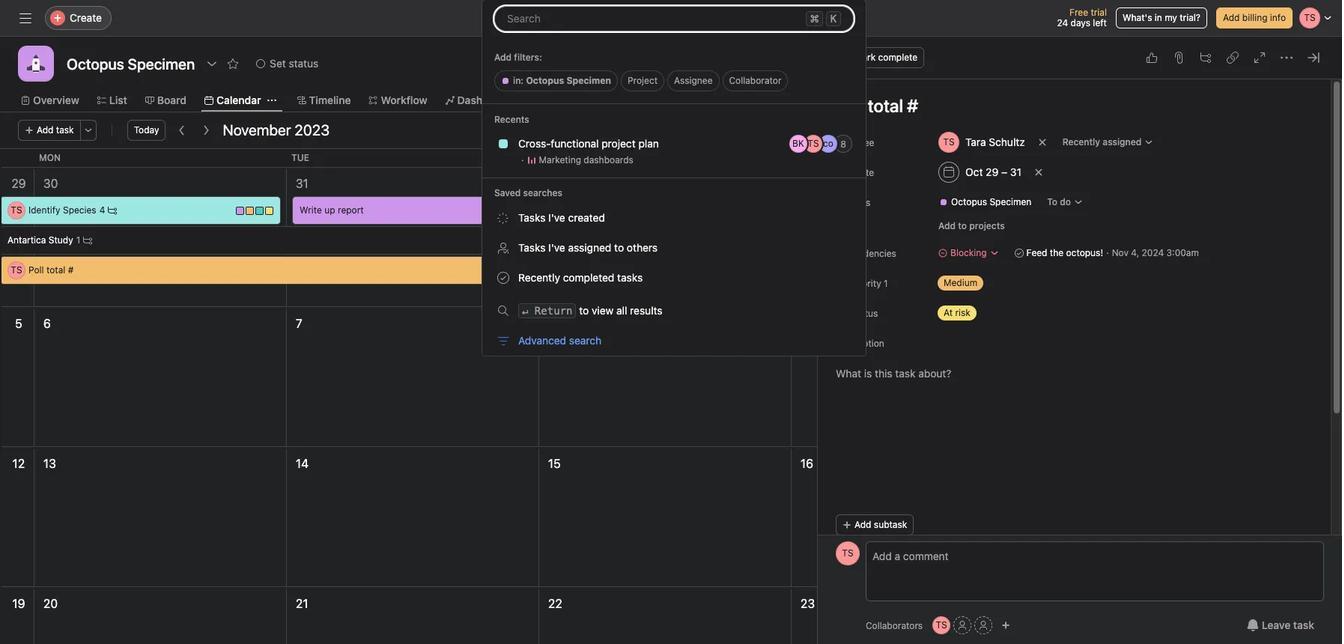 Task type: locate. For each thing, give the bounding box(es) containing it.
ts left poll
[[11, 265, 22, 276]]

1 vertical spatial task
[[1294, 619, 1315, 632]]

20
[[43, 597, 58, 611]]

1 vertical spatial ts button
[[933, 617, 951, 635]]

0 horizontal spatial 31
[[296, 177, 309, 190]]

to
[[959, 220, 968, 232], [579, 304, 589, 317]]

list box containing to view all results
[[483, 39, 866, 356]]

0 horizontal spatial november
[[223, 121, 291, 139]]

leftcount image
[[108, 206, 117, 215]]

24 inside free trial 24 days left
[[1058, 17, 1069, 28]]

today
[[134, 124, 159, 136]]

1 horizontal spatial 31
[[1011, 166, 1022, 178]]

add to projects button
[[932, 216, 1012, 237]]

november for november 2023
[[223, 121, 291, 139]]

ts down add subtask button
[[843, 548, 854, 559]]

task left the more actions icon
[[56, 124, 74, 136]]

1 horizontal spatial ts button
[[933, 617, 951, 635]]

1 horizontal spatial 1
[[608, 177, 613, 190]]

16
[[801, 457, 814, 471]]

recently
[[1063, 136, 1101, 148]]

7
[[296, 317, 303, 331]]

to
[[1048, 196, 1058, 208]]

what's
[[1123, 12, 1153, 23]]

0 vertical spatial list box
[[495, 6, 854, 30]]

14
[[296, 457, 309, 471]]

status
[[851, 308, 879, 319]]

more actions for this task image
[[1282, 52, 1294, 64]]

schultz
[[990, 136, 1026, 148]]

0 likes. click to like this task image
[[1147, 52, 1159, 64]]

to inside list box
[[579, 304, 589, 317]]

k
[[832, 12, 838, 24], [831, 13, 837, 25]]

31 down tue
[[296, 177, 309, 190]]

1 horizontal spatial to
[[959, 220, 968, 232]]

8
[[549, 317, 556, 331]]

2 vertical spatial 1
[[884, 278, 889, 289]]

1 vertical spatial november
[[549, 177, 605, 190]]

1
[[608, 177, 613, 190], [76, 235, 80, 246], [884, 278, 889, 289]]

0 vertical spatial november
[[223, 121, 291, 139]]

0 horizontal spatial to
[[579, 304, 589, 317]]

nov 4, 2024 3:00am
[[1113, 247, 1200, 259]]

priority
[[851, 278, 882, 289]]

–
[[1002, 166, 1008, 178]]

1 horizontal spatial task
[[1294, 619, 1315, 632]]

add task
[[37, 124, 74, 136]]

set
[[270, 57, 286, 70]]

calendar
[[217, 94, 261, 106]]

ts button right collaborators
[[933, 617, 951, 635]]

list box
[[495, 6, 854, 30], [483, 39, 866, 356]]

board link
[[145, 92, 187, 109]]

ts button down add subtask button
[[836, 542, 860, 566]]

today button
[[127, 120, 166, 141]]

2023
[[295, 121, 330, 139]]

1 horizontal spatial 29
[[986, 166, 999, 178]]

thu
[[797, 152, 816, 163]]

main content containing tara schultz
[[818, 79, 1332, 645]]

add up mon
[[37, 124, 54, 136]]

full screen image
[[1255, 52, 1267, 64]]

assignee
[[836, 137, 875, 148]]

report
[[338, 205, 364, 216]]

add down the octopus
[[939, 220, 956, 232]]

list box containing search
[[495, 6, 854, 30]]

0 vertical spatial 1
[[608, 177, 613, 190]]

None text field
[[63, 50, 199, 77]]

octopus specimen
[[952, 196, 1032, 208]]

wed
[[544, 152, 565, 163]]

1 inside main content
[[884, 278, 889, 289]]

2 horizontal spatial 1
[[884, 278, 889, 289]]

write up report
[[300, 205, 364, 216]]

leave task
[[1263, 619, 1315, 632]]

to left view
[[579, 304, 589, 317]]

19
[[12, 597, 25, 611]]

november
[[223, 121, 291, 139], [549, 177, 605, 190]]

Task Name text field
[[826, 88, 1314, 123]]

poll total # dialog
[[818, 37, 1343, 645]]

free
[[1070, 7, 1089, 18]]

ts
[[11, 205, 22, 216], [11, 265, 22, 276], [843, 548, 854, 559], [936, 620, 948, 631]]

add task button
[[18, 120, 81, 141]]

tab actions image
[[267, 96, 276, 105]]

31 right –
[[1011, 166, 1022, 178]]

files
[[622, 94, 644, 106]]

to left projects
[[959, 220, 968, 232]]

1 vertical spatial list box
[[483, 39, 866, 356]]

study
[[49, 235, 73, 246]]

next month image
[[200, 124, 212, 136]]

close details image
[[1309, 52, 1321, 64]]

november 2023
[[223, 121, 330, 139]]

0 vertical spatial ts button
[[836, 542, 860, 566]]

13
[[43, 457, 56, 471]]

↵
[[522, 305, 529, 317]]

0 vertical spatial task
[[56, 124, 74, 136]]

projects
[[970, 220, 1006, 232]]

1 horizontal spatial november
[[549, 177, 605, 190]]

previous month image
[[176, 124, 188, 136]]

oct 29 – 31
[[966, 166, 1022, 178]]

↵ return to view all results
[[522, 304, 663, 317]]

recently assigned button
[[1056, 132, 1161, 153]]

oct
[[966, 166, 984, 178]]

1 vertical spatial 24
[[1054, 597, 1068, 611]]

1 vertical spatial 1
[[76, 235, 80, 246]]

add left subtask on the bottom of the page
[[855, 519, 872, 531]]

5
[[15, 317, 22, 331]]

21
[[296, 597, 308, 611]]

november down "wed"
[[549, 177, 605, 190]]

0 vertical spatial 24
[[1058, 17, 1069, 28]]

29
[[986, 166, 999, 178], [12, 177, 26, 190]]

0 horizontal spatial task
[[56, 124, 74, 136]]

29 left –
[[986, 166, 999, 178]]

specimen
[[990, 196, 1032, 208]]

add for add to projects
[[939, 220, 956, 232]]

billing
[[1243, 12, 1268, 23]]

leave
[[1263, 619, 1291, 632]]

identify
[[28, 205, 60, 216]]

add to projects
[[939, 220, 1006, 232]]

1 for november 1
[[608, 177, 613, 190]]

attachments: add a file to this task, poll total # image
[[1174, 52, 1186, 64]]

mark
[[855, 52, 876, 63]]

29 left 30
[[12, 177, 26, 190]]

main content
[[818, 79, 1332, 645]]

0 vertical spatial to
[[959, 220, 968, 232]]

task inside poll total # dialog
[[1294, 619, 1315, 632]]

copy task link image
[[1228, 52, 1240, 64]]

0 horizontal spatial ts button
[[836, 542, 860, 566]]

task down 25
[[1294, 619, 1315, 632]]

what's in my trial? button
[[1117, 7, 1208, 28]]

november down tab actions 'image'
[[223, 121, 291, 139]]

add left billing
[[1224, 12, 1241, 23]]

to do
[[1048, 196, 1072, 208]]

1 for priority 1
[[884, 278, 889, 289]]

clear due date image
[[1035, 168, 1044, 177]]

12
[[13, 457, 25, 471]]

1 vertical spatial to
[[579, 304, 589, 317]]

task for leave task
[[1294, 619, 1315, 632]]

0 horizontal spatial 29
[[12, 177, 26, 190]]

30
[[43, 177, 58, 190]]

⌘
[[811, 11, 821, 24], [810, 12, 820, 25]]

create
[[70, 11, 102, 24]]

at risk
[[944, 307, 971, 319]]

set status
[[270, 57, 319, 70]]

days
[[1071, 17, 1091, 28]]

mark complete
[[855, 52, 918, 63]]

24
[[1058, 17, 1069, 28], [1054, 597, 1068, 611]]



Task type: vqa. For each thing, say whether or not it's contained in the screenshot.
right the .
no



Task type: describe. For each thing, give the bounding box(es) containing it.
recently assigned
[[1063, 136, 1142, 148]]

collaborators
[[866, 620, 923, 631]]

results
[[630, 304, 663, 317]]

antartica
[[7, 235, 46, 246]]

Search field
[[507, 7, 842, 31]]

31 inside main content
[[1011, 166, 1022, 178]]

main content inside poll total # dialog
[[818, 79, 1332, 645]]

mark complete button
[[836, 47, 925, 68]]

to inside add to projects button
[[959, 220, 968, 232]]

add to starred image
[[227, 58, 239, 70]]

complete
[[879, 52, 918, 63]]

22
[[549, 597, 563, 611]]

more actions image
[[84, 126, 93, 135]]

all
[[617, 304, 628, 317]]

octopus!
[[1067, 247, 1104, 259]]

the
[[1051, 247, 1064, 259]]

ts left identify
[[11, 205, 22, 216]]

trial
[[1091, 7, 1108, 18]]

add billing info button
[[1217, 7, 1294, 28]]

calendar link
[[205, 92, 261, 109]]

mon
[[39, 152, 61, 163]]

rocket image
[[27, 55, 45, 73]]

octopus
[[952, 196, 988, 208]]

dashboard
[[458, 94, 512, 106]]

my
[[1165, 12, 1178, 23]]

risk
[[956, 307, 971, 319]]

feed the octopus!
[[1027, 247, 1104, 259]]

medium button
[[932, 273, 1022, 294]]

files link
[[610, 92, 644, 109]]

date
[[856, 167, 875, 178]]

up
[[325, 205, 335, 216]]

due date
[[836, 167, 875, 178]]

description
[[836, 338, 885, 349]]

workflow link
[[369, 92, 428, 109]]

advanced
[[519, 334, 567, 347]]

in
[[1155, 12, 1163, 23]]

write
[[300, 205, 322, 216]]

add for add subtask
[[855, 519, 872, 531]]

remove assignee image
[[1038, 138, 1047, 147]]

list
[[109, 94, 127, 106]]

task for add task
[[56, 124, 74, 136]]

messages
[[542, 94, 592, 106]]

dependencies
[[836, 248, 897, 259]]

octopus specimen link
[[934, 195, 1038, 210]]

advanced search
[[519, 334, 602, 347]]

29 inside main content
[[986, 166, 999, 178]]

create button
[[45, 6, 112, 30]]

add subtask button
[[836, 515, 915, 536]]

k inside list box
[[832, 12, 838, 24]]

add subtask image
[[1201, 52, 1213, 64]]

tara
[[966, 136, 987, 148]]

tara schultz
[[966, 136, 1026, 148]]

23
[[801, 597, 815, 611]]

antartica study
[[7, 235, 73, 246]]

overview
[[33, 94, 79, 106]]

total
[[46, 265, 65, 276]]

view
[[592, 304, 614, 317]]

search
[[569, 334, 602, 347]]

6
[[43, 317, 51, 331]]

info
[[1271, 12, 1287, 23]]

medium
[[944, 277, 978, 289]]

3:00am
[[1167, 247, 1200, 259]]

blocking
[[951, 247, 987, 259]]

tara schultz button
[[932, 129, 1032, 156]]

priority 1
[[851, 278, 889, 289]]

add billing info
[[1224, 12, 1287, 23]]

#
[[68, 265, 74, 276]]

due
[[836, 167, 853, 178]]

2
[[801, 177, 808, 190]]

overview link
[[21, 92, 79, 109]]

at
[[944, 307, 953, 319]]

november for november 1
[[549, 177, 605, 190]]

add or remove collaborators image
[[1002, 621, 1011, 630]]

what's in my trial?
[[1123, 12, 1201, 23]]

fri
[[1049, 152, 1063, 163]]

status
[[289, 57, 319, 70]]

subtask
[[874, 519, 908, 531]]

at risk button
[[932, 303, 1022, 324]]

search button
[[495, 6, 854, 30]]

identify species
[[28, 205, 96, 216]]

leftcount image
[[83, 236, 92, 245]]

blocking button
[[932, 243, 1006, 264]]

board
[[157, 94, 187, 106]]

expand sidebar image
[[19, 12, 31, 24]]

ts right collaborators
[[936, 620, 948, 631]]

show options image
[[206, 58, 218, 70]]

search
[[520, 11, 554, 24]]

leave task button
[[1238, 612, 1325, 639]]

poll
[[28, 265, 44, 276]]

2024
[[1143, 247, 1165, 259]]

do
[[1061, 196, 1072, 208]]

add for add task
[[37, 124, 54, 136]]

projects
[[836, 197, 871, 208]]

species
[[63, 205, 96, 216]]

0 horizontal spatial 1
[[76, 235, 80, 246]]

add for add billing info
[[1224, 12, 1241, 23]]



